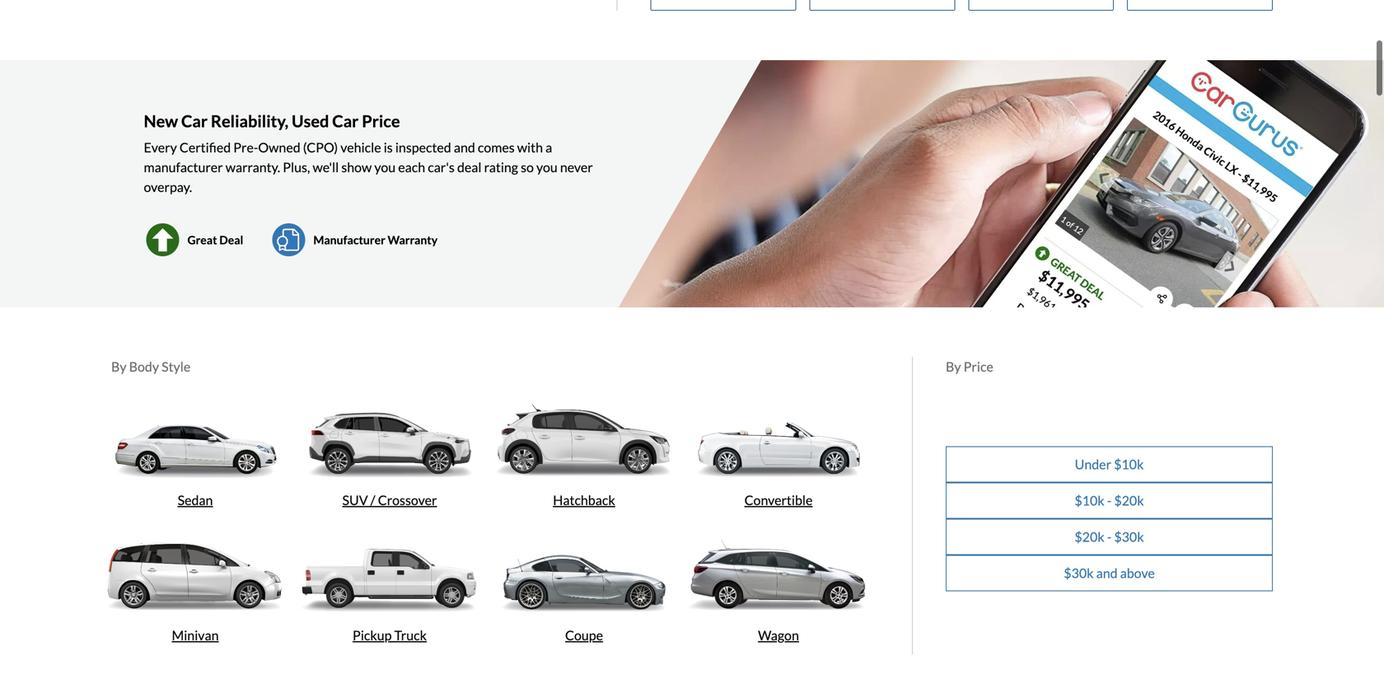 Task type: locate. For each thing, give the bounding box(es) containing it.
by for by body style
[[111, 359, 127, 375]]

you
[[374, 159, 396, 175], [536, 159, 558, 175]]

$20k
[[1114, 492, 1144, 508], [1075, 529, 1105, 545]]

manufacturer warranty
[[313, 233, 438, 247]]

with
[[517, 139, 543, 156]]

suv
[[342, 492, 368, 508]]

0 horizontal spatial car
[[181, 111, 208, 131]]

-
[[1107, 492, 1112, 508], [1107, 529, 1112, 545]]

$30k and above
[[1064, 565, 1155, 581]]

0 horizontal spatial you
[[374, 159, 396, 175]]

minivan
[[172, 627, 219, 643]]

wagon image
[[686, 523, 872, 628]]

1 vertical spatial $10k
[[1075, 492, 1105, 508]]

0 horizontal spatial and
[[454, 139, 475, 156]]

2 by from the left
[[946, 359, 961, 375]]

warranty.
[[226, 159, 280, 175]]

$30k and above link
[[946, 555, 1273, 591]]

great
[[187, 233, 217, 247]]

hatchback
[[553, 492, 615, 508]]

1 you from the left
[[374, 159, 396, 175]]

0 horizontal spatial by
[[111, 359, 127, 375]]

1 horizontal spatial $30k
[[1114, 529, 1144, 545]]

car
[[181, 111, 208, 131], [332, 111, 359, 131]]

- down $10k - $20k "link"
[[1107, 529, 1112, 545]]

$30k down $20k - $30k link
[[1064, 565, 1094, 581]]

you right so
[[536, 159, 558, 175]]

$10k right under
[[1114, 456, 1144, 472]]

1 horizontal spatial by
[[946, 359, 961, 375]]

$10k down under
[[1075, 492, 1105, 508]]

0 vertical spatial -
[[1107, 492, 1112, 508]]

1 vertical spatial -
[[1107, 529, 1112, 545]]

$20k down $10k - $20k "link"
[[1075, 529, 1105, 545]]

0 horizontal spatial $20k
[[1075, 529, 1105, 545]]

you down is
[[374, 159, 396, 175]]

car's
[[428, 159, 455, 175]]

$30k up "above"
[[1114, 529, 1144, 545]]

great deal
[[187, 233, 243, 247]]

suv / crossover
[[342, 492, 437, 508]]

manufacturer
[[144, 159, 223, 175]]

a
[[546, 139, 552, 156]]

bmw image
[[969, 0, 1113, 10]]

honda image
[[810, 0, 955, 10]]

suv / crossover image
[[297, 387, 483, 492]]

1 horizontal spatial car
[[332, 111, 359, 131]]

coupe link
[[491, 523, 677, 650]]

2 car from the left
[[332, 111, 359, 131]]

0 vertical spatial $30k
[[1114, 529, 1144, 545]]

by body style
[[111, 359, 191, 375]]

and up 'deal'
[[454, 139, 475, 156]]

and left "above"
[[1097, 565, 1118, 581]]

1 - from the top
[[1107, 492, 1112, 508]]

- inside $10k - $20k "link"
[[1107, 492, 1112, 508]]

1 horizontal spatial you
[[536, 159, 558, 175]]

1 horizontal spatial and
[[1097, 565, 1118, 581]]

0 vertical spatial $10k
[[1114, 456, 1144, 472]]

$20k down under $10k link
[[1114, 492, 1144, 508]]

sedan image
[[102, 387, 288, 492]]

0 horizontal spatial $10k
[[1075, 492, 1105, 508]]

0 vertical spatial and
[[454, 139, 475, 156]]

2 - from the top
[[1107, 529, 1112, 545]]

- inside $20k - $30k link
[[1107, 529, 1112, 545]]

great deal image
[[144, 223, 182, 256]]

new car reliability, used car price every certified pre-owned (cpo) vehicle is inspected and comes with a manufacturer warranty. plus, we'll show you each car's deal rating so you never overpay.
[[144, 111, 593, 195]]

1 horizontal spatial price
[[964, 359, 994, 375]]

0 vertical spatial price
[[362, 111, 400, 131]]

1 horizontal spatial $10k
[[1114, 456, 1144, 472]]

by price
[[946, 359, 994, 375]]

convertible image
[[686, 387, 872, 492]]

manufacturer
[[313, 233, 386, 247]]

$20k - $30k link
[[946, 519, 1273, 555]]

$20k inside "link"
[[1114, 492, 1144, 508]]

1 horizontal spatial $20k
[[1114, 492, 1144, 508]]

$10k
[[1114, 456, 1144, 472], [1075, 492, 1105, 508]]

suv / crossover link
[[297, 387, 483, 515]]

- down under $10k link
[[1107, 492, 1112, 508]]

- for $20k
[[1107, 529, 1112, 545]]

crossover
[[378, 492, 437, 508]]

used
[[292, 111, 329, 131]]

under
[[1075, 456, 1112, 472]]

car up vehicle on the left of page
[[332, 111, 359, 131]]

price
[[362, 111, 400, 131], [964, 359, 994, 375]]

deal
[[457, 159, 482, 175]]

0 horizontal spatial price
[[362, 111, 400, 131]]

toyota image
[[651, 0, 796, 10]]

1 vertical spatial and
[[1097, 565, 1118, 581]]

0 vertical spatial $20k
[[1114, 492, 1144, 508]]

car up certified
[[181, 111, 208, 131]]

reliability,
[[211, 111, 289, 131]]

/
[[371, 492, 376, 508]]

by
[[111, 359, 127, 375], [946, 359, 961, 375]]

price inside new car reliability, used car price every certified pre-owned (cpo) vehicle is inspected and comes with a manufacturer warranty. plus, we'll show you each car's deal rating so you never overpay.
[[362, 111, 400, 131]]

new
[[144, 111, 178, 131]]

1 vertical spatial $30k
[[1064, 565, 1094, 581]]

1 by from the left
[[111, 359, 127, 375]]

coupe image
[[491, 523, 677, 628]]

- for $10k
[[1107, 492, 1112, 508]]

and
[[454, 139, 475, 156], [1097, 565, 1118, 581]]

$30k
[[1114, 529, 1144, 545], [1064, 565, 1094, 581]]



Task type: describe. For each thing, give the bounding box(es) containing it.
truck
[[394, 627, 427, 643]]

plus,
[[283, 159, 310, 175]]

coupe
[[565, 627, 603, 643]]

hatchback image
[[491, 387, 677, 492]]

1 vertical spatial $20k
[[1075, 529, 1105, 545]]

warranty
[[388, 233, 438, 247]]

body
[[129, 359, 159, 375]]

above
[[1120, 565, 1155, 581]]

wagon
[[758, 627, 799, 643]]

$10k inside "link"
[[1075, 492, 1105, 508]]

deal
[[219, 233, 243, 247]]

we'll
[[313, 159, 339, 175]]

0 horizontal spatial $30k
[[1064, 565, 1094, 581]]

convertible
[[745, 492, 813, 508]]

overpay.
[[144, 179, 192, 195]]

show
[[341, 159, 372, 175]]

owned
[[258, 139, 301, 156]]

certified
[[180, 139, 231, 156]]

each
[[398, 159, 425, 175]]

style
[[162, 359, 191, 375]]

1 car from the left
[[181, 111, 208, 131]]

pickup truck image
[[297, 523, 483, 628]]

pickup truck link
[[297, 523, 483, 650]]

so
[[521, 159, 534, 175]]

$10k - $20k
[[1075, 492, 1144, 508]]

$10k - $20k link
[[946, 483, 1273, 519]]

minivan link
[[102, 523, 288, 650]]

by for by price
[[946, 359, 961, 375]]

inspected
[[395, 139, 451, 156]]

vehicle
[[341, 139, 381, 156]]

every
[[144, 139, 177, 156]]

never
[[560, 159, 593, 175]]

rating
[[484, 159, 518, 175]]

$20k - $30k
[[1075, 529, 1144, 545]]

(cpo)
[[303, 139, 338, 156]]

under $10k link
[[946, 446, 1273, 483]]

sedan
[[178, 492, 213, 508]]

and inside new car reliability, used car price every certified pre-owned (cpo) vehicle is inspected and comes with a manufacturer warranty. plus, we'll show you each car's deal rating so you never overpay.
[[454, 139, 475, 156]]

pickup
[[353, 627, 392, 643]]

is
[[384, 139, 393, 156]]

comes
[[478, 139, 515, 156]]

convertible link
[[686, 387, 872, 515]]

minivan image
[[102, 523, 288, 628]]

pickup truck
[[353, 627, 427, 643]]

sedan link
[[102, 387, 288, 515]]

2 you from the left
[[536, 159, 558, 175]]

under $10k
[[1075, 456, 1144, 472]]

1 vertical spatial price
[[964, 359, 994, 375]]

pre-
[[233, 139, 258, 156]]

wagon link
[[686, 523, 872, 650]]

hatchback link
[[491, 387, 677, 515]]

manufacturer warranty image
[[270, 223, 308, 256]]



Task type: vqa. For each thing, say whether or not it's contained in the screenshot.
the leftmost included
no



